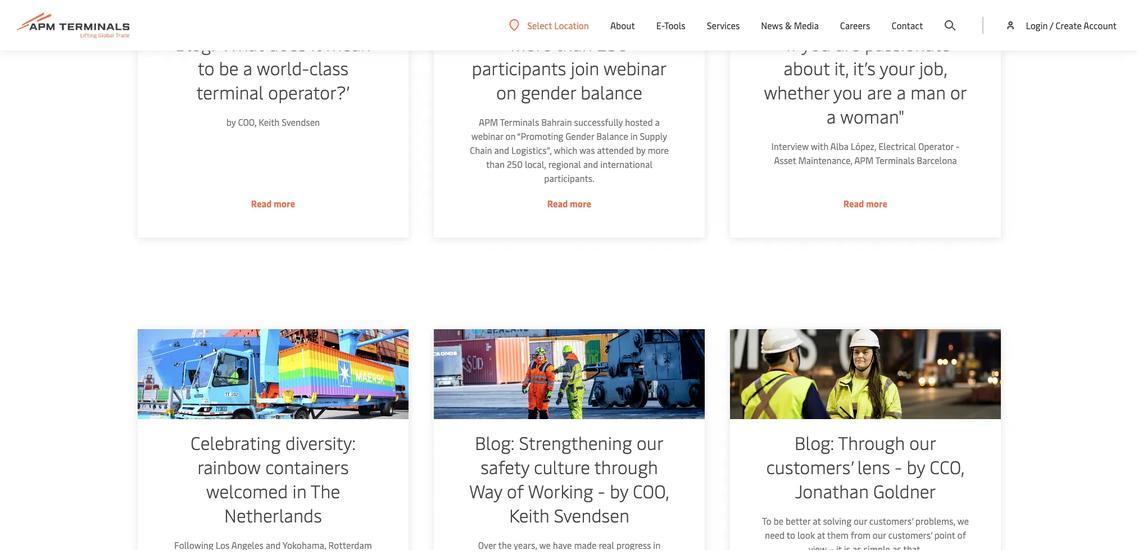 Task type: vqa. For each thing, say whether or not it's contained in the screenshot.
the right picking
no



Task type: locate. For each thing, give the bounding box(es) containing it.
1 vertical spatial keith
[[509, 503, 549, 527]]

0 horizontal spatial and
[[494, 144, 509, 156]]

lens
[[858, 455, 890, 479]]

svendsen
[[282, 116, 320, 128], [554, 503, 630, 527]]

with
[[811, 140, 829, 152]]

0 vertical spatial than
[[556, 31, 592, 56]]

- right the operator
[[956, 140, 960, 152]]

1 vertical spatial svendsen
[[554, 503, 630, 527]]

you
[[802, 31, 831, 56], [834, 80, 863, 104]]

'what
[[218, 31, 264, 56]]

2 horizontal spatial -
[[956, 140, 960, 152]]

1 vertical spatial 250
[[507, 158, 523, 170]]

man
[[911, 80, 946, 104]]

1 horizontal spatial blog:
[[475, 431, 514, 455]]

2 as from the left
[[893, 543, 902, 551]]

read for more than 250 participants join webinar on gender balance
[[547, 197, 568, 210]]

electrical
[[879, 140, 916, 152]]

webinar up chain on the top of the page
[[471, 130, 503, 142]]

as right is
[[853, 543, 862, 551]]

blog: left 'what
[[175, 31, 215, 56]]

it right –
[[836, 543, 842, 551]]

you right about
[[834, 80, 863, 104]]

keith down the terminal
[[259, 116, 279, 128]]

on up logistics",
[[505, 130, 516, 142]]

be inside blog: 'what does it mean to be a world-class terminal operator?'
[[219, 56, 238, 80]]

contact button
[[892, 0, 924, 51]]

our
[[637, 431, 664, 455], [910, 431, 937, 455], [854, 515, 867, 527], [873, 529, 886, 542]]

apm inside interview with alba lópez, electrical operator - asset maintenance, apm terminals barcelona
[[855, 154, 874, 166]]

0 vertical spatial to
[[198, 56, 214, 80]]

1 vertical spatial in
[[292, 479, 306, 503]]

in inside the "apm terminals bahrain successfully hosted a webinar on "promoting gender balance in supply chain and logistics", which was attended by more than 250 local, regional and international participants."
[[630, 130, 638, 142]]

0 horizontal spatial of
[[507, 479, 524, 503]]

webinar
[[604, 56, 667, 80], [471, 130, 503, 142]]

blog: up way
[[475, 431, 514, 455]]

- right lens at the right of the page
[[895, 455, 902, 479]]

1 vertical spatial apm
[[855, 154, 874, 166]]

0 horizontal spatial it
[[311, 31, 321, 56]]

webinar down "about" dropdown button at top right
[[604, 56, 667, 80]]

services button
[[707, 0, 740, 51]]

it inside to be better at solving our customers' problems, we need to look at them from our customers' point of view – it is as simple as that.
[[836, 543, 842, 551]]

0 vertical spatial svendsen
[[282, 116, 320, 128]]

0 horizontal spatial webinar
[[471, 130, 503, 142]]

be inside to be better at solving our customers' problems, we need to look at them from our customers' point of view – it is as simple as that.
[[774, 515, 784, 527]]

1 vertical spatial on
[[505, 130, 516, 142]]

goldner
[[873, 479, 936, 503]]

look
[[798, 529, 815, 542]]

0 vertical spatial webinar
[[604, 56, 667, 80]]

0 horizontal spatial keith
[[259, 116, 279, 128]]

0 horizontal spatial read
[[251, 197, 272, 210]]

of
[[507, 479, 524, 503], [958, 529, 966, 542]]

blog: 'what does it mean to be a world-class terminal operator?'
[[175, 31, 371, 104]]

better
[[786, 515, 811, 527]]

be
[[219, 56, 238, 80], [774, 515, 784, 527]]

1 horizontal spatial to
[[787, 529, 795, 542]]

1 horizontal spatial than
[[556, 31, 592, 56]]

250
[[597, 31, 628, 56], [507, 158, 523, 170]]

be right 'to'
[[774, 515, 784, 527]]

than inside the "apm terminals bahrain successfully hosted a webinar on "promoting gender balance in supply chain and logistics", which was attended by more than 250 local, regional and international participants."
[[486, 158, 505, 170]]

bahrain
[[541, 116, 572, 128]]

2 horizontal spatial blog:
[[795, 431, 834, 455]]

0 horizontal spatial are
[[835, 31, 861, 56]]

apm down lópez, at the top of the page
[[855, 154, 874, 166]]

1 horizontal spatial are
[[867, 80, 892, 104]]

0 horizontal spatial to
[[198, 56, 214, 80]]

are
[[835, 31, 861, 56], [867, 80, 892, 104]]

services
[[707, 19, 740, 31]]

keith right way
[[509, 503, 549, 527]]

does
[[268, 31, 306, 56]]

terminals down 'electrical' at the top of page
[[876, 154, 915, 166]]

1 vertical spatial than
[[486, 158, 505, 170]]

3 read more from the left
[[844, 197, 888, 210]]

and
[[494, 144, 509, 156], [583, 158, 598, 170]]

1 horizontal spatial be
[[774, 515, 784, 527]]

blog: inside blog: 'what does it mean to be a world-class terminal operator?'
[[175, 31, 215, 56]]

login
[[1027, 19, 1048, 31]]

3 read from the left
[[844, 197, 864, 210]]

passionate
[[865, 31, 951, 56]]

1 as from the left
[[853, 543, 862, 551]]

more
[[510, 31, 552, 56]]

1 horizontal spatial apm
[[855, 154, 874, 166]]

and right chain on the top of the page
[[494, 144, 509, 156]]

terminal
[[196, 80, 263, 104]]

1 vertical spatial it
[[836, 543, 842, 551]]

1 horizontal spatial terminals
[[876, 154, 915, 166]]

1 horizontal spatial keith
[[509, 503, 549, 527]]

0 vertical spatial 250
[[597, 31, 628, 56]]

0 horizontal spatial apm
[[479, 116, 498, 128]]

problems,
[[916, 515, 956, 527]]

was
[[579, 144, 595, 156]]

0 horizontal spatial than
[[486, 158, 505, 170]]

blog:
[[175, 31, 215, 56], [475, 431, 514, 455], [795, 431, 834, 455]]

safety
[[481, 455, 529, 479]]

250 left local,
[[507, 158, 523, 170]]

login / create account
[[1027, 19, 1117, 31]]

culture
[[534, 455, 590, 479]]

you right "if
[[802, 31, 831, 56]]

0 vertical spatial are
[[835, 31, 861, 56]]

0 horizontal spatial you
[[802, 31, 831, 56]]

1 vertical spatial webinar
[[471, 130, 503, 142]]

in left the at bottom left
[[292, 479, 306, 503]]

0 vertical spatial of
[[507, 479, 524, 503]]

read more for more than 250 participants join webinar on gender balance
[[547, 197, 591, 210]]

is
[[844, 543, 851, 551]]

1 vertical spatial you
[[834, 80, 863, 104]]

1 horizontal spatial coo,
[[633, 479, 669, 503]]

0 vertical spatial keith
[[259, 116, 279, 128]]

in down hosted on the top right of page
[[630, 130, 638, 142]]

0 horizontal spatial as
[[853, 543, 862, 551]]

1 read from the left
[[251, 197, 272, 210]]

about
[[784, 56, 830, 80]]

0 horizontal spatial be
[[219, 56, 238, 80]]

it,
[[835, 56, 849, 80]]

way
[[469, 479, 502, 503]]

210325 bahrain webinar image
[[434, 0, 705, 20]]

1 horizontal spatial in
[[630, 130, 638, 142]]

on
[[496, 80, 516, 104], [505, 130, 516, 142]]

0 vertical spatial on
[[496, 80, 516, 104]]

and down was
[[583, 158, 598, 170]]

0 horizontal spatial read more
[[251, 197, 295, 210]]

0 vertical spatial be
[[219, 56, 238, 80]]

terminals up "promoting
[[500, 116, 539, 128]]

- right working
[[598, 479, 605, 503]]

0 horizontal spatial blog:
[[175, 31, 215, 56]]

blog: inside blog: through our customers' lens - by cco, jonathan goldner
[[795, 431, 834, 455]]

1 horizontal spatial it
[[836, 543, 842, 551]]

or
[[951, 80, 967, 104]]

250 inside the "apm terminals bahrain successfully hosted a webinar on "promoting gender balance in supply chain and logistics", which was attended by more than 250 local, regional and international participants."
[[507, 158, 523, 170]]

point
[[935, 529, 956, 542]]

world-
[[257, 56, 309, 80]]

1 vertical spatial are
[[867, 80, 892, 104]]

careers
[[841, 19, 871, 31]]

to
[[762, 515, 772, 527]]

terminals inside the "apm terminals bahrain successfully hosted a webinar on "promoting gender balance in supply chain and logistics", which was attended by more than 250 local, regional and international participants."
[[500, 116, 539, 128]]

0 horizontal spatial -
[[598, 479, 605, 503]]

1 vertical spatial coo,
[[633, 479, 669, 503]]

participants
[[472, 56, 566, 80]]

0 horizontal spatial terminals
[[500, 116, 539, 128]]

1 horizontal spatial -
[[895, 455, 902, 479]]

are right it,
[[867, 80, 892, 104]]

it right 'does'
[[311, 31, 321, 56]]

"if
[[781, 31, 798, 56]]

0 vertical spatial apm
[[479, 116, 498, 128]]

than down location
[[556, 31, 592, 56]]

1 horizontal spatial as
[[893, 543, 902, 551]]

blog: for through
[[795, 431, 834, 455]]

1 vertical spatial at
[[817, 529, 825, 542]]

1 vertical spatial be
[[774, 515, 784, 527]]

250 inside more than 250 participants join webinar on gender balance
[[597, 31, 628, 56]]

a left man
[[897, 80, 906, 104]]

2 horizontal spatial read more
[[844, 197, 888, 210]]

at up view
[[817, 529, 825, 542]]

blog: strengthening our safety culture through way of working - by coo, keith svendsen link
[[434, 330, 705, 551]]

210512 rainbow maersk apmt2 hr image
[[137, 330, 409, 420]]

select location button
[[510, 19, 589, 31]]

be left world-
[[219, 56, 238, 80]]

whether
[[764, 80, 830, 104]]

to inside to be better at solving our customers' problems, we need to look at them from our customers' point of view – it is as simple as that.
[[787, 529, 795, 542]]

a up supply
[[655, 116, 660, 128]]

2 vertical spatial customers'
[[888, 529, 932, 542]]

0 vertical spatial customers'
[[767, 455, 853, 479]]

read for "if you are passionate about it, it's your job, whether you are a man or a woman"
[[844, 197, 864, 210]]

0 horizontal spatial in
[[292, 479, 306, 503]]

1 horizontal spatial read
[[547, 197, 568, 210]]

1 horizontal spatial read more
[[547, 197, 591, 210]]

terminals
[[500, 116, 539, 128], [876, 154, 915, 166]]

1 horizontal spatial webinar
[[604, 56, 667, 80]]

at up look in the bottom right of the page
[[813, 515, 821, 527]]

more inside the "apm terminals bahrain successfully hosted a webinar on "promoting gender balance in supply chain and logistics", which was attended by more than 250 local, regional and international participants."
[[648, 144, 669, 156]]

netherlands
[[224, 503, 322, 527]]

a left world-
[[243, 56, 252, 80]]

read
[[251, 197, 272, 210], [547, 197, 568, 210], [844, 197, 864, 210]]

celebrating
[[190, 431, 281, 455]]

- inside interview with alba lópez, electrical operator - asset maintenance, apm terminals barcelona
[[956, 140, 960, 152]]

in
[[630, 130, 638, 142], [292, 479, 306, 503]]

0 horizontal spatial 250
[[507, 158, 523, 170]]

than
[[556, 31, 592, 56], [486, 158, 505, 170]]

news & media button
[[762, 0, 819, 51]]

keith inside blog: strengthening our safety culture through way of working - by coo, keith svendsen
[[509, 503, 549, 527]]

customers' up that.
[[888, 529, 932, 542]]

1 vertical spatial and
[[583, 158, 598, 170]]

- inside blog: through our customers' lens - by cco, jonathan goldner
[[895, 455, 902, 479]]

a
[[243, 56, 252, 80], [897, 80, 906, 104], [827, 104, 836, 128], [655, 116, 660, 128]]

blog: strengthening our safety culture through way of working - by coo, keith svendsen
[[469, 431, 669, 527]]

are down 210308 alba image
[[835, 31, 861, 56]]

of down 'we'
[[958, 529, 966, 542]]

on left gender at the top
[[496, 80, 516, 104]]

balance
[[581, 80, 643, 104]]

as left that.
[[893, 543, 902, 551]]

blog: inside blog: strengthening our safety culture through way of working - by coo, keith svendsen
[[475, 431, 514, 455]]

1 vertical spatial of
[[958, 529, 966, 542]]

to left look in the bottom right of the page
[[787, 529, 795, 542]]

contact
[[892, 19, 924, 31]]

about
[[611, 19, 635, 31]]

2 read more from the left
[[547, 197, 591, 210]]

250 up balance
[[597, 31, 628, 56]]

0 vertical spatial coo,
[[238, 116, 256, 128]]

by inside the "apm terminals bahrain successfully hosted a webinar on "promoting gender balance in supply chain and logistics", which was attended by more than 250 local, regional and international participants."
[[636, 144, 646, 156]]

apm up chain on the top of the page
[[479, 116, 498, 128]]

0 vertical spatial terminals
[[500, 116, 539, 128]]

0 vertical spatial it
[[311, 31, 321, 56]]

to left 'what
[[198, 56, 214, 80]]

customers' up better
[[767, 455, 853, 479]]

customers'
[[767, 455, 853, 479], [869, 515, 913, 527], [888, 529, 932, 542]]

strengthening
[[519, 431, 632, 455]]

2 read from the left
[[547, 197, 568, 210]]

customers' up simple
[[869, 515, 913, 527]]

of right way
[[507, 479, 524, 503]]

1 horizontal spatial 250
[[597, 31, 628, 56]]

gender
[[521, 80, 576, 104]]

by inside blog: through our customers' lens - by cco, jonathan goldner
[[907, 455, 925, 479]]

apm
[[479, 116, 498, 128], [855, 154, 874, 166]]

it's
[[853, 56, 876, 80]]

select location
[[528, 19, 589, 31]]

1 vertical spatial terminals
[[876, 154, 915, 166]]

more than 250 participants join webinar on gender balance
[[472, 31, 667, 104]]

2 horizontal spatial read
[[844, 197, 864, 210]]

0 vertical spatial in
[[630, 130, 638, 142]]

-
[[956, 140, 960, 152], [895, 455, 902, 479], [598, 479, 605, 503]]

attended
[[597, 144, 634, 156]]

1 horizontal spatial svendsen
[[554, 503, 630, 527]]

"if you are passionate about it, it's your job, whether you are a man or a woman"
[[764, 31, 967, 128]]

on inside the "apm terminals bahrain successfully hosted a webinar on "promoting gender balance in supply chain and logistics", which was attended by more than 250 local, regional and international participants."
[[505, 130, 516, 142]]

operator?'
[[268, 80, 350, 104]]

than down chain on the top of the page
[[486, 158, 505, 170]]

select
[[528, 19, 552, 31]]

1 horizontal spatial of
[[958, 529, 966, 542]]

blog: up jonathan
[[795, 431, 834, 455]]

1 vertical spatial to
[[787, 529, 795, 542]]



Task type: describe. For each thing, give the bounding box(es) containing it.
0 vertical spatial you
[[802, 31, 831, 56]]

to inside blog: 'what does it mean to be a world-class terminal operator?'
[[198, 56, 214, 80]]

on inside more than 250 participants join webinar on gender balance
[[496, 80, 516, 104]]

our inside blog: strengthening our safety culture through way of working - by coo, keith svendsen
[[637, 431, 664, 455]]

celebrating diversity: rainbow containers welcomed in the netherlands link
[[137, 330, 409, 551]]

blog: for strengthening
[[475, 431, 514, 455]]

in inside the celebrating diversity: rainbow containers welcomed in the netherlands
[[292, 479, 306, 503]]

jonathan
[[795, 479, 869, 503]]

1 vertical spatial customers'
[[869, 515, 913, 527]]

welcomed
[[206, 479, 288, 503]]

interview
[[772, 140, 809, 152]]

interview with alba lópez, electrical operator - asset maintenance, apm terminals barcelona
[[772, 140, 960, 166]]

210308 alba image
[[730, 0, 1001, 20]]

210414 blog keith main image
[[434, 330, 705, 420]]

read more for "if you are passionate about it, it's your job, whether you are a man or a woman"
[[844, 197, 888, 210]]

1 horizontal spatial and
[[583, 158, 598, 170]]

local,
[[525, 158, 546, 170]]

solving
[[823, 515, 852, 527]]

it inside blog: 'what does it mean to be a world-class terminal operator?'
[[311, 31, 321, 56]]

210421 through our customers lens image
[[730, 330, 1001, 420]]

about button
[[611, 0, 635, 51]]

maintenance,
[[798, 154, 853, 166]]

diversity:
[[285, 431, 356, 455]]

join
[[571, 56, 599, 80]]

by coo, keith svendsen
[[226, 116, 320, 128]]

e-
[[657, 19, 665, 31]]

alba
[[831, 140, 849, 152]]

login / create account link
[[1006, 0, 1117, 51]]

0 vertical spatial and
[[494, 144, 509, 156]]

by inside blog: strengthening our safety culture through way of working - by coo, keith svendsen
[[610, 479, 628, 503]]

to be better at solving our customers' problems, we need to look at them from our customers' point of view – it is as simple as that.
[[762, 515, 969, 551]]

create
[[1056, 19, 1082, 31]]

0 horizontal spatial coo,
[[238, 116, 256, 128]]

- inside blog: strengthening our safety culture through way of working - by coo, keith svendsen
[[598, 479, 605, 503]]

webinar inside more than 250 participants join webinar on gender balance
[[604, 56, 667, 80]]

mean
[[326, 31, 371, 56]]

a inside blog: 'what does it mean to be a world-class terminal operator?'
[[243, 56, 252, 80]]

of inside to be better at solving our customers' problems, we need to look at them from our customers' point of view – it is as simple as that.
[[958, 529, 966, 542]]

we
[[958, 515, 969, 527]]

customers' inside blog: through our customers' lens - by cco, jonathan goldner
[[767, 455, 853, 479]]

asset
[[774, 154, 796, 166]]

rainbow
[[197, 455, 261, 479]]

hosted
[[625, 116, 653, 128]]

coo, inside blog: strengthening our safety culture through way of working - by coo, keith svendsen
[[633, 479, 669, 503]]

need
[[765, 529, 785, 542]]

of inside blog: strengthening our safety culture through way of working - by coo, keith svendsen
[[507, 479, 524, 503]]

containers
[[265, 455, 349, 479]]

careers button
[[841, 0, 871, 51]]

0 vertical spatial at
[[813, 515, 821, 527]]

webinar inside the "apm terminals bahrain successfully hosted a webinar on "promoting gender balance in supply chain and logistics", which was attended by more than 250 local, regional and international participants."
[[471, 130, 503, 142]]

your
[[880, 56, 915, 80]]

account
[[1084, 19, 1117, 31]]

regional
[[548, 158, 581, 170]]

/
[[1050, 19, 1054, 31]]

"promoting
[[517, 130, 563, 142]]

supply
[[640, 130, 667, 142]]

woman"
[[840, 104, 905, 128]]

job,
[[920, 56, 948, 80]]

media
[[794, 19, 819, 31]]

–
[[829, 543, 834, 551]]

apm inside the "apm terminals bahrain successfully hosted a webinar on "promoting gender balance in supply chain and logistics", which was attended by more than 250 local, regional and international participants."
[[479, 116, 498, 128]]

which
[[554, 144, 577, 156]]

operator
[[919, 140, 954, 152]]

a inside the "apm terminals bahrain successfully hosted a webinar on "promoting gender balance in supply chain and logistics", which was attended by more than 250 local, regional and international participants."
[[655, 116, 660, 128]]

logistics",
[[511, 144, 552, 156]]

our inside blog: through our customers' lens - by cco, jonathan goldner
[[910, 431, 937, 455]]

terminals inside interview with alba lópez, electrical operator - asset maintenance, apm terminals barcelona
[[876, 154, 915, 166]]

working
[[528, 479, 593, 503]]

e-tools button
[[657, 0, 686, 51]]

0 horizontal spatial svendsen
[[282, 116, 320, 128]]

lópez,
[[851, 140, 877, 152]]

the
[[310, 479, 340, 503]]

cco,
[[930, 455, 965, 479]]

a up alba
[[827, 104, 836, 128]]

svendsen inside blog: strengthening our safety culture through way of working - by coo, keith svendsen
[[554, 503, 630, 527]]

barcelona
[[917, 154, 957, 166]]

news
[[762, 19, 783, 31]]

1 read more from the left
[[251, 197, 295, 210]]

through
[[594, 455, 658, 479]]

news & media
[[762, 19, 819, 31]]

than inside more than 250 participants join webinar on gender balance
[[556, 31, 592, 56]]

participants.
[[544, 172, 595, 184]]

simple
[[864, 543, 890, 551]]

blog: for 'what
[[175, 31, 215, 56]]

1 horizontal spatial you
[[834, 80, 863, 104]]

celebrating diversity: rainbow containers welcomed in the netherlands
[[190, 431, 356, 527]]

blog: through our customers' lens - by cco, jonathan goldner
[[767, 431, 965, 503]]

balance
[[596, 130, 628, 142]]

that.
[[904, 543, 923, 551]]

location
[[555, 19, 589, 31]]

gender
[[566, 130, 594, 142]]

successfully
[[574, 116, 623, 128]]

e-tools
[[657, 19, 686, 31]]

class
[[309, 56, 349, 80]]

through
[[838, 431, 905, 455]]

international
[[600, 158, 653, 170]]



